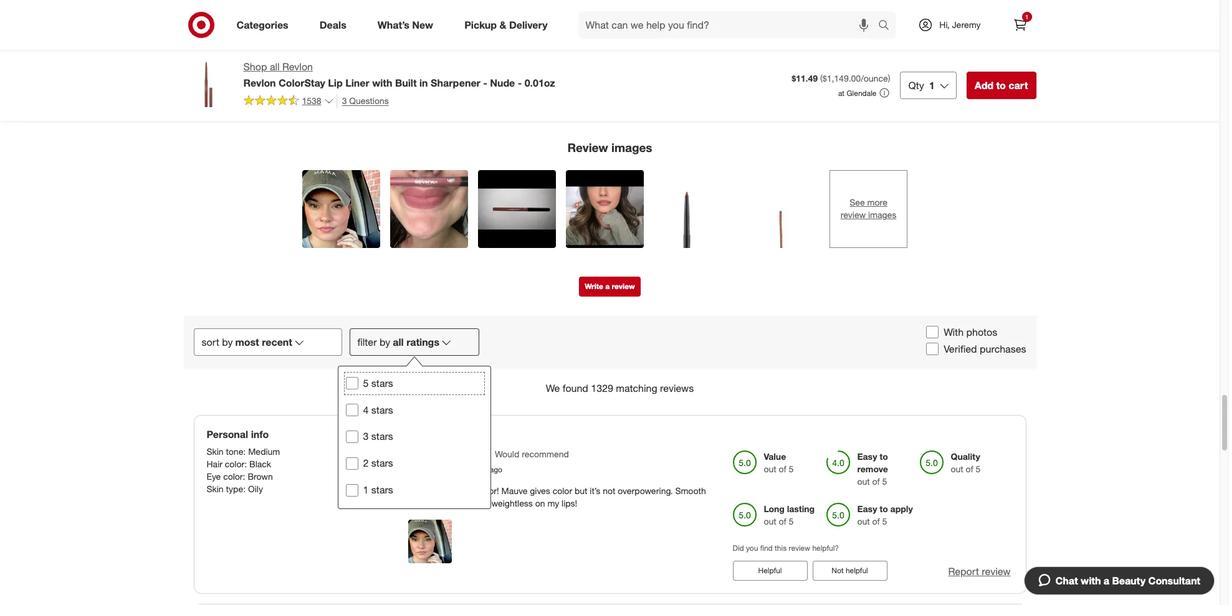 Task type: vqa. For each thing, say whether or not it's contained in the screenshot.
$18.00 Eligible for registries
no



Task type: describe. For each thing, give the bounding box(es) containing it.
chat
[[1056, 575, 1079, 587]]

built-
[[406, 214, 434, 227]]

love
[[232, 40, 260, 54]]

would recommend
[[495, 449, 569, 460]]

78
[[700, 20, 711, 32]]

application
[[408, 498, 451, 509]]

shop all revlon revlon colorstay lip liner with built in sharpener - nude - 0.01oz
[[244, 60, 555, 89]]

images inside the see more review images
[[869, 210, 897, 220]]

info
[[251, 429, 269, 441]]

5 inside easy to remove out of 5
[[883, 477, 888, 487]]

with inside button
[[1081, 575, 1102, 587]]

1 skin from the top
[[207, 447, 224, 457]]

a left beauty
[[1104, 575, 1110, 587]]

write a review
[[585, 282, 635, 291]]

more
[[868, 197, 888, 208]]

in inside shop all revlon revlon colorstay lip liner with built in sharpener - nude - 0.01oz
[[420, 77, 428, 89]]

with inside shade range colorstay™ lip liner has over 14 vibrant shades that pair perfectly with super lustrous™ lipstick shades.
[[905, 242, 920, 251]]

guest review image 2 of 7, zoom in image
[[390, 170, 468, 248]]

: left 'medium'
[[243, 447, 246, 457]]

pickup & delivery
[[465, 18, 548, 31]]

eye
[[207, 472, 221, 482]]

(
[[821, 73, 823, 84]]

Verified purchases checkbox
[[927, 343, 939, 356]]

qty 1
[[909, 79, 935, 92]]

not
[[603, 486, 616, 497]]

easy to remove out of 5
[[858, 452, 888, 487]]

a inside such a gorgeous color! mauve gives color but it's not overpowering. smooth application and feels weightless on my lips!
[[431, 486, 436, 497]]

categories link
[[226, 11, 304, 39]]

helpful?
[[813, 544, 839, 553]]

stars for 5 stars option
[[372, 377, 393, 390]]

sharpener,
[[483, 231, 521, 241]]

3 for 3 questions
[[342, 95, 347, 106]]

all inside shop all revlon revlon colorstay lip liner with built in sharpener - nude - 0.01oz
[[270, 60, 280, 73]]

guest review image 1 of 1, zoom in image
[[408, 520, 452, 564]]

easy application smooth and creamy application, glides on easily without skipping or pulling. comfortable color, weightless feel.
[[623, 214, 797, 262]]

out inside easy to remove out of 5
[[858, 477, 870, 487]]

with inside shop all revlon revlon colorstay lip liner with built in sharpener - nude - 0.01oz
[[372, 77, 393, 89]]

delivery
[[509, 18, 548, 31]]

long
[[764, 504, 785, 515]]

would
[[495, 449, 520, 460]]

color inside such a gorgeous color! mauve gives color but it's not overpowering. smooth application and feels weightless on my lips!
[[553, 486, 572, 497]]

add to cart button
[[967, 72, 1037, 99]]

4 stars
[[363, 404, 393, 416]]

cart
[[1009, 79, 1029, 92]]

image of revlon colorstay lip liner with built in sharpener - nude - 0.01oz image
[[184, 60, 234, 110]]

colorstay™
[[841, 231, 885, 241]]

4
[[363, 404, 369, 416]]

remove for easy to remove out of 5
[[858, 464, 888, 475]]

why
[[183, 40, 208, 54]]

$1,149.00
[[823, 73, 861, 84]]

lips!
[[562, 498, 578, 509]]

/ounce
[[861, 73, 888, 84]]

shades
[[991, 231, 1018, 241]]

feel.
[[663, 252, 679, 262]]

of inside long lasting out of 5
[[779, 516, 787, 527]]

1 stars checkbox
[[346, 484, 358, 497]]

value for value
[[782, 76, 804, 87]]

pair
[[857, 242, 870, 251]]

questions
[[349, 95, 389, 106]]

1 vertical spatial you
[[746, 544, 759, 553]]

perfectly
[[872, 242, 903, 251]]

1538 for 1538 star ratings
[[620, 33, 640, 44]]

medium
[[248, 447, 280, 457]]

remove for easy to remove
[[501, 89, 532, 99]]

feathering
[[188, 242, 224, 251]]

hi,
[[940, 19, 950, 30]]

did you find this review helpful?
[[733, 544, 839, 553]]

0 horizontal spatial quality out of 5
[[408, 76, 437, 99]]

ago
[[490, 465, 503, 475]]

recommendations
[[727, 34, 798, 44]]

1 vertical spatial ratings
[[407, 336, 440, 348]]

liner inside shop all revlon revlon colorstay lip liner with built in sharpener - nude - 0.01oz
[[346, 77, 370, 89]]

1 - from the left
[[483, 77, 488, 89]]

what's new link
[[367, 11, 449, 39]]

to for add to cart
[[997, 79, 1006, 92]]

1 horizontal spatial revlon
[[282, 60, 313, 73]]

out inside easy to apply out of 5
[[858, 516, 870, 527]]

easy to remove
[[501, 76, 532, 99]]

easy for easy to remove out of 5
[[858, 452, 878, 462]]

lip inside shade range colorstay™ lip liner has over 14 vibrant shades that pair perfectly with super lustrous™ lipstick shades.
[[887, 231, 898, 241]]

guest review image 3 of 7, zoom in image
[[478, 170, 556, 248]]

0 vertical spatial quality
[[408, 76, 437, 87]]

3 stars
[[363, 431, 393, 443]]

1538 link
[[244, 94, 334, 109]]

2 vertical spatial in
[[475, 231, 481, 241]]

sharpener inside shop all revlon revlon colorstay lip liner with built in sharpener - nude - 0.01oz
[[431, 77, 481, 89]]

star
[[642, 33, 657, 44]]

1 horizontal spatial 2 stars
[[396, 20, 419, 30]]

so
[[524, 231, 532, 241]]

stars for 3 stars checkbox
[[372, 431, 393, 443]]

did
[[733, 544, 744, 553]]

write a review button
[[579, 277, 641, 297]]

why we love it
[[183, 40, 270, 54]]

1 vertical spatial 1
[[930, 79, 935, 92]]

stars up shop all revlon revlon colorstay lip liner with built in sharpener - nude - 0.01oz
[[402, 20, 419, 30]]

color down tone
[[225, 459, 245, 470]]

shade range colorstay™ lip liner has over 14 vibrant shades that pair perfectly with super lustrous™ lipstick shades.
[[841, 214, 1018, 262]]

stars for 4 stars "option"
[[372, 404, 393, 416]]

sort by most recent
[[202, 336, 292, 348]]

5 inside value out of 5
[[789, 464, 794, 475]]

purchases
[[980, 343, 1027, 355]]

3 for 3 days ago
[[466, 465, 470, 475]]

all-day lasting color and definition, helps prevent feathering and bleeding.
[[188, 231, 362, 251]]

consultant
[[1149, 575, 1201, 587]]

see more review images button
[[830, 170, 908, 248]]

review images
[[568, 140, 653, 155]]

to for easy to remove
[[523, 76, 532, 87]]

guest review image 1 of 7, zoom in image
[[302, 170, 380, 248]]

color inside all-day lasting color and definition, helps prevent feathering and bleeding.
[[241, 231, 258, 241]]

easy
[[623, 214, 650, 227]]

with inside the built-in sharpener comes with a built-in sharpener, so you don't have to bring extra tools on-the-go.
[[434, 231, 448, 241]]

chat with a beauty consultant button
[[1024, 567, 1215, 596]]

all-
[[188, 231, 200, 241]]

review inside write a review button
[[612, 282, 635, 291]]

2 - from the left
[[518, 77, 522, 89]]

: up "type"
[[243, 472, 245, 482]]

% inside 78 % would recommend 50 recommendations
[[711, 20, 721, 32]]

extra
[[426, 242, 444, 251]]

verified
[[944, 343, 978, 355]]

find
[[761, 544, 773, 553]]

report
[[949, 566, 980, 578]]

out inside long lasting out of 5
[[764, 516, 777, 527]]

on inside easy application smooth and creamy application, glides on easily without skipping or pulling. comfortable color, weightless feel.
[[765, 231, 774, 241]]

1 horizontal spatial quality out of 5
[[951, 452, 981, 475]]

you inside the built-in sharpener comes with a built-in sharpener, so you don't have to bring extra tools on-the-go.
[[535, 231, 548, 241]]

and left bleeding.
[[226, 242, 240, 251]]

14
[[954, 231, 963, 241]]

1538 for 1538
[[302, 96, 322, 106]]

definition,
[[276, 231, 311, 241]]

oily
[[248, 484, 263, 495]]

by for sort by
[[222, 336, 233, 348]]

feels
[[471, 498, 489, 509]]

With photos checkbox
[[927, 326, 939, 339]]

1 horizontal spatial all
[[393, 336, 404, 348]]

4 stars checkbox
[[346, 404, 358, 417]]

50
[[715, 34, 724, 44]]

we found 1329 matching reviews
[[546, 382, 694, 394]]

see
[[850, 197, 865, 208]]

filter
[[358, 336, 377, 348]]



Task type: locate. For each thing, give the bounding box(es) containing it.
all right shop
[[270, 60, 280, 73]]

helpful button
[[733, 561, 808, 581]]

1538 left star
[[620, 33, 640, 44]]

on inside such a gorgeous color! mauve gives color but it's not overpowering. smooth application and feels weightless on my lips!
[[536, 498, 545, 509]]

stars for 2 stars checkbox
[[372, 457, 393, 470]]

and down gorgeous
[[454, 498, 468, 509]]

sharpener left nude
[[431, 77, 481, 89]]

- left nude
[[483, 77, 488, 89]]

out
[[408, 89, 420, 99], [764, 464, 777, 475], [951, 464, 964, 475], [858, 477, 870, 487], [764, 516, 777, 527], [858, 516, 870, 527]]

5 inside long lasting out of 5
[[789, 516, 794, 527]]

0 horizontal spatial in
[[420, 77, 428, 89]]

1 horizontal spatial 1
[[930, 79, 935, 92]]

0 horizontal spatial all
[[270, 60, 280, 73]]

: left black
[[245, 459, 247, 470]]

2 vertical spatial easy
[[858, 504, 878, 515]]

1 right "qty"
[[930, 79, 935, 92]]

gorgeous
[[438, 486, 475, 497]]

verified purchases
[[944, 343, 1027, 355]]

not helpful
[[832, 566, 869, 576]]

- right nude
[[518, 77, 522, 89]]

1 vertical spatial quality out of 5
[[951, 452, 981, 475]]

color up bleeding.
[[241, 231, 258, 241]]

easy for easy to apply out of 5
[[858, 504, 878, 515]]

recommend up gives
[[522, 449, 569, 460]]

1 right jeremy
[[1026, 13, 1029, 21]]

-
[[483, 77, 488, 89], [518, 77, 522, 89]]

in up extra
[[434, 214, 444, 227]]

1 horizontal spatial we
[[546, 382, 560, 394]]

0 horizontal spatial 2
[[363, 457, 369, 470]]

guest review image 6 of 7, zoom in image
[[742, 170, 820, 248]]

ratings right star
[[659, 33, 686, 44]]

1 vertical spatial on
[[536, 498, 545, 509]]

not helpful button
[[813, 561, 888, 581]]

smooth up without at right top
[[623, 231, 651, 241]]

1538
[[620, 33, 640, 44], [302, 96, 322, 106]]

review down see
[[841, 210, 866, 220]]

2 horizontal spatial 1
[[1026, 13, 1029, 21]]

and up skipping
[[653, 231, 667, 241]]

at
[[839, 88, 845, 98]]

1 vertical spatial smooth
[[676, 486, 706, 497]]

super
[[922, 242, 944, 251]]

of inside easy to apply out of 5
[[873, 516, 880, 527]]

nude
[[490, 77, 515, 89]]

: left oily
[[243, 484, 246, 495]]

smooth
[[623, 231, 651, 241], [676, 486, 706, 497]]

weightless for a
[[492, 498, 533, 509]]

recommend up recommendations
[[755, 20, 812, 32]]

lustrous™
[[946, 242, 985, 251]]

0 vertical spatial in
[[420, 77, 428, 89]]

1 horizontal spatial quality
[[951, 452, 981, 462]]

0 vertical spatial quality out of 5
[[408, 76, 437, 99]]

stars down the 3 stars
[[372, 457, 393, 470]]

stars up 4 stars
[[372, 377, 393, 390]]

3 stars checkbox
[[346, 431, 358, 443]]

1 for 1 stars
[[363, 484, 369, 496]]

0 vertical spatial 2
[[396, 20, 400, 30]]

to inside the built-in sharpener comes with a built-in sharpener, so you don't have to bring extra tools on-the-go.
[[589, 231, 596, 241]]

0 horizontal spatial quality
[[408, 76, 437, 87]]

1 horizontal spatial you
[[746, 544, 759, 553]]

1538 down the colorstay on the top left of the page
[[302, 96, 322, 106]]

1 vertical spatial we
[[546, 382, 560, 394]]

0 horizontal spatial on
[[536, 498, 545, 509]]

lasting right day
[[215, 231, 238, 241]]

recommend inside 78 % would recommend 50 recommendations
[[755, 20, 812, 32]]

and inside such a gorgeous color! mauve gives color but it's not overpowering. smooth application and feels weightless on my lips!
[[454, 498, 468, 509]]

review
[[841, 210, 866, 220], [612, 282, 635, 291], [789, 544, 811, 553], [982, 566, 1011, 578]]

2 right 2 stars checkbox
[[363, 457, 369, 470]]

0 vertical spatial skin
[[207, 447, 224, 457]]

out inside value out of 5
[[764, 464, 777, 475]]

review right report
[[982, 566, 1011, 578]]

lip inside shop all revlon revlon colorstay lip liner with built in sharpener - nude - 0.01oz
[[328, 77, 343, 89]]

to right have
[[589, 231, 596, 241]]

lasting inside long lasting out of 5
[[787, 504, 815, 515]]

type
[[226, 484, 243, 495]]

2
[[396, 20, 400, 30], [363, 457, 369, 470]]

of
[[423, 89, 430, 99], [779, 464, 787, 475], [966, 464, 974, 475], [873, 477, 880, 487], [779, 516, 787, 527], [873, 516, 880, 527]]

with left super
[[905, 242, 920, 251]]

1 vertical spatial quality
[[951, 452, 981, 462]]

2 vertical spatial 1
[[363, 484, 369, 496]]

0 vertical spatial 2 stars
[[396, 20, 419, 30]]

in
[[420, 77, 428, 89], [434, 214, 444, 227], [475, 231, 481, 241]]

2 horizontal spatial in
[[475, 231, 481, 241]]

stars right 1 stars checkbox
[[372, 484, 393, 496]]

to right add
[[997, 79, 1006, 92]]

creamy
[[669, 231, 696, 241]]

to left apply
[[880, 504, 888, 515]]

5 inside easy to apply out of 5
[[883, 516, 888, 527]]

application
[[652, 214, 713, 227]]

recent
[[262, 336, 292, 348]]

2 by from the left
[[380, 336, 390, 348]]

0 vertical spatial smooth
[[623, 231, 651, 241]]

78 % would recommend 50 recommendations
[[700, 20, 812, 44]]

0 vertical spatial lip
[[328, 77, 343, 89]]

apply
[[891, 504, 913, 515]]

with up extra
[[434, 231, 448, 241]]

easy inside easy to remove out of 5
[[858, 452, 878, 462]]

1 horizontal spatial 1538
[[620, 33, 640, 44]]

in up on-
[[475, 231, 481, 241]]

3 days ago
[[466, 465, 503, 475]]

1 link
[[1007, 11, 1034, 39]]

%
[[592, 9, 599, 18], [711, 20, 721, 32], [592, 20, 599, 30], [592, 32, 599, 42]]

to for easy to remove out of 5
[[880, 452, 888, 462]]

1 horizontal spatial -
[[518, 77, 522, 89]]

matching
[[616, 382, 658, 394]]

1 horizontal spatial smooth
[[676, 486, 706, 497]]

0 vertical spatial 3 %
[[588, 20, 599, 30]]

1 horizontal spatial weightless
[[623, 252, 661, 262]]

1 horizontal spatial on
[[765, 231, 774, 241]]

0 horizontal spatial images
[[612, 140, 653, 155]]

0 horizontal spatial liner
[[346, 77, 370, 89]]

without
[[623, 242, 649, 251]]

most
[[235, 336, 259, 348]]

0 vertical spatial remove
[[501, 89, 532, 99]]

1 horizontal spatial remove
[[858, 464, 888, 475]]

easy left apply
[[858, 504, 878, 515]]

2 stars right 2 stars checkbox
[[363, 457, 393, 470]]

all right filter
[[393, 336, 404, 348]]

color up "type"
[[223, 472, 243, 482]]

of inside value out of 5
[[779, 464, 787, 475]]

that
[[841, 242, 854, 251]]

personal
[[207, 429, 248, 441]]

jeremy
[[953, 19, 981, 30]]

review inside report review button
[[982, 566, 1011, 578]]

1 vertical spatial remove
[[858, 464, 888, 475]]

1 for 1
[[1026, 13, 1029, 21]]

liner left the has
[[900, 231, 918, 241]]

0 vertical spatial revlon
[[282, 60, 313, 73]]

smooth inside such a gorgeous color! mauve gives color but it's not overpowering. smooth application and feels weightless on my lips!
[[676, 486, 706, 497]]

easy inside the easy to remove
[[501, 76, 521, 87]]

to inside the easy to remove
[[523, 76, 532, 87]]

by for filter by
[[380, 336, 390, 348]]

1 horizontal spatial lasting
[[787, 504, 815, 515]]

on down gives
[[536, 498, 545, 509]]

skin up hair
[[207, 447, 224, 457]]

found
[[563, 382, 589, 394]]

What can we help you find? suggestions appear below search field
[[578, 11, 882, 39]]

in right built
[[420, 77, 428, 89]]

a up application
[[431, 486, 436, 497]]

lasting
[[215, 231, 238, 241], [787, 504, 815, 515]]

a right "write"
[[606, 282, 610, 291]]

personal info skin tone : medium hair color : black eye color : brown skin type : oily
[[207, 429, 280, 495]]

color!
[[477, 486, 499, 497]]

0 horizontal spatial you
[[535, 231, 548, 241]]

0 horizontal spatial weightless
[[492, 498, 533, 509]]

weightless inside easy application smooth and creamy application, glides on easily without skipping or pulling. comfortable color, weightless feel.
[[623, 252, 661, 262]]

lip up "3 questions" link
[[328, 77, 343, 89]]

1 vertical spatial 1538
[[302, 96, 322, 106]]

with
[[944, 326, 964, 339]]

colorstay
[[279, 77, 325, 89]]

stars for 1 stars checkbox
[[372, 484, 393, 496]]

1 horizontal spatial images
[[869, 210, 897, 220]]

built
[[395, 77, 417, 89]]

1538 star ratings
[[620, 33, 686, 44]]

value
[[782, 76, 804, 87], [764, 452, 787, 462]]

0 horizontal spatial by
[[222, 336, 233, 348]]

1 by from the left
[[222, 336, 233, 348]]

bring
[[406, 242, 424, 251]]

easy left 0.01oz
[[501, 76, 521, 87]]

on up color,
[[765, 231, 774, 241]]

1 horizontal spatial liner
[[900, 231, 918, 241]]

0 vertical spatial we
[[211, 40, 229, 54]]

value for value out of 5
[[764, 452, 787, 462]]

and
[[261, 231, 274, 241], [653, 231, 667, 241], [226, 242, 240, 251], [454, 498, 468, 509]]

revlon
[[282, 60, 313, 73], [244, 77, 276, 89]]

value up long
[[764, 452, 787, 462]]

3 questions
[[342, 95, 389, 106]]

color up lips!
[[553, 486, 572, 497]]

0.01oz
[[525, 77, 555, 89]]

we left found
[[546, 382, 560, 394]]

on-
[[466, 242, 477, 251]]

and inside easy application smooth and creamy application, glides on easily without skipping or pulling. comfortable color, weightless feel.
[[653, 231, 667, 241]]

0 vertical spatial 1538
[[620, 33, 640, 44]]

guest review image 5 of 7, zoom in image
[[654, 170, 732, 248]]

vibrant
[[965, 231, 989, 241]]

1 horizontal spatial lip
[[887, 231, 898, 241]]

add
[[975, 79, 994, 92]]

1 vertical spatial lip
[[887, 231, 898, 241]]

review right "write"
[[612, 282, 635, 291]]

review inside the see more review images
[[841, 210, 866, 220]]

but
[[575, 486, 588, 497]]

to inside button
[[997, 79, 1006, 92]]

a
[[450, 231, 455, 241], [606, 282, 610, 291], [431, 486, 436, 497], [1104, 575, 1110, 587]]

3 for 3 stars
[[363, 431, 369, 443]]

smooth inside easy application smooth and creamy application, glides on easily without skipping or pulling. comfortable color, weightless feel.
[[623, 231, 651, 241]]

my
[[548, 498, 560, 509]]

liner up "3 questions" link
[[346, 77, 370, 89]]

we right why
[[211, 40, 229, 54]]

guest review image 4 of 7, zoom in image
[[566, 170, 644, 248]]

1 vertical spatial recommend
[[522, 449, 569, 460]]

write
[[585, 282, 604, 291]]

revlon down shop
[[244, 77, 276, 89]]

stars
[[402, 20, 419, 30], [372, 377, 393, 390], [372, 404, 393, 416], [372, 431, 393, 443], [372, 457, 393, 470], [372, 484, 393, 496]]

5 stars checkbox
[[346, 377, 358, 390]]

0 horizontal spatial 2 stars
[[363, 457, 393, 470]]

0 vertical spatial images
[[612, 140, 653, 155]]

2 left new
[[396, 20, 400, 30]]

easily
[[776, 231, 797, 241]]

1 horizontal spatial ratings
[[659, 33, 686, 44]]

a up tools at the left of page
[[450, 231, 455, 241]]

0 horizontal spatial smooth
[[623, 231, 651, 241]]

by right "sort" in the bottom left of the page
[[222, 336, 233, 348]]

1 vertical spatial in
[[434, 214, 444, 227]]

bleeding.
[[242, 242, 275, 251]]

weightless inside such a gorgeous color! mauve gives color but it's not overpowering. smooth application and feels weightless on my lips!
[[492, 498, 533, 509]]

0 vertical spatial value
[[782, 76, 804, 87]]

value left (
[[782, 76, 804, 87]]

ratings
[[659, 33, 686, 44], [407, 336, 440, 348]]

qty
[[909, 79, 925, 92]]

don't
[[550, 231, 567, 241]]

with up the questions
[[372, 77, 393, 89]]

1 right 1 stars checkbox
[[363, 484, 369, 496]]

sharpener inside the built-in sharpener comes with a built-in sharpener, so you don't have to bring extra tools on-the-go.
[[447, 214, 503, 227]]

easy to apply out of 5
[[858, 504, 913, 527]]

0 horizontal spatial 1538
[[302, 96, 322, 106]]

1 vertical spatial sharpener
[[447, 214, 503, 227]]

sharpener up the built-
[[447, 214, 503, 227]]

overpowering.
[[618, 486, 673, 497]]

to up easy to apply out of 5
[[880, 452, 888, 462]]

2 stars checkbox
[[346, 458, 358, 470]]

to right nude
[[523, 76, 532, 87]]

0 vertical spatial easy
[[501, 76, 521, 87]]

by right filter
[[380, 336, 390, 348]]

lasting inside all-day lasting color and definition, helps prevent feathering and bleeding.
[[215, 231, 238, 241]]

skin down eye at the bottom
[[207, 484, 224, 495]]

pulling.
[[693, 242, 718, 251]]

you right did
[[746, 544, 759, 553]]

to inside easy to apply out of 5
[[880, 504, 888, 515]]

of inside easy to remove out of 5
[[873, 477, 880, 487]]

report review
[[949, 566, 1011, 578]]

0 vertical spatial liner
[[346, 77, 370, 89]]

easy up easy to apply out of 5
[[858, 452, 878, 462]]

$11.49 ( $1,149.00 /ounce )
[[792, 73, 891, 84]]

1 vertical spatial value
[[764, 452, 787, 462]]

0 vertical spatial weightless
[[623, 252, 661, 262]]

easy for easy to remove
[[501, 76, 521, 87]]

weightless down without at right top
[[623, 252, 661, 262]]

images right review
[[612, 140, 653, 155]]

0 horizontal spatial ratings
[[407, 336, 440, 348]]

or
[[683, 242, 690, 251]]

0 vertical spatial ratings
[[659, 33, 686, 44]]

0 horizontal spatial we
[[211, 40, 229, 54]]

1 stars
[[363, 484, 393, 496]]

you right so
[[535, 231, 548, 241]]

brown
[[248, 472, 273, 482]]

0 horizontal spatial -
[[483, 77, 488, 89]]

1 vertical spatial liner
[[900, 231, 918, 241]]

a inside the built-in sharpener comes with a built-in sharpener, so you don't have to bring extra tools on-the-go.
[[450, 231, 455, 241]]

1 3 % from the top
[[588, 20, 599, 30]]

0 horizontal spatial lip
[[328, 77, 343, 89]]

ratings right filter
[[407, 336, 440, 348]]

0 vertical spatial all
[[270, 60, 280, 73]]

color,
[[767, 242, 786, 251]]

weightless
[[623, 252, 661, 262], [492, 498, 533, 509]]

1 vertical spatial weightless
[[492, 498, 533, 509]]

to inside easy to remove out of 5
[[880, 452, 888, 462]]

helpful
[[846, 566, 869, 576]]

and up bleeding.
[[261, 231, 274, 241]]

1 vertical spatial 2 stars
[[363, 457, 393, 470]]

liner inside shade range colorstay™ lip liner has over 14 vibrant shades that pair perfectly with super lustrous™ lipstick shades.
[[900, 231, 918, 241]]

weightless for application
[[623, 252, 661, 262]]

2 3 % from the top
[[588, 32, 599, 42]]

chat with a beauty consultant
[[1056, 575, 1201, 587]]

0 vertical spatial recommend
[[755, 20, 812, 32]]

1 horizontal spatial 2
[[396, 20, 400, 30]]

categories
[[237, 18, 289, 31]]

1 vertical spatial skin
[[207, 484, 224, 495]]

0 vertical spatial you
[[535, 231, 548, 241]]

0 horizontal spatial lasting
[[215, 231, 238, 241]]

2 skin from the top
[[207, 484, 224, 495]]

with right chat
[[1081, 575, 1102, 587]]

review right this
[[789, 544, 811, 553]]

1 vertical spatial images
[[869, 210, 897, 220]]

1 vertical spatial 3 %
[[588, 32, 599, 42]]

to for easy to apply out of 5
[[880, 504, 888, 515]]

images down 'more'
[[869, 210, 897, 220]]

range
[[878, 214, 912, 227]]

0 vertical spatial lasting
[[215, 231, 238, 241]]

stars right 4 at the left
[[372, 404, 393, 416]]

weightless down the mauve
[[492, 498, 533, 509]]

$11.49
[[792, 73, 818, 84]]

0 horizontal spatial remove
[[501, 89, 532, 99]]

1 vertical spatial easy
[[858, 452, 878, 462]]

1 horizontal spatial recommend
[[755, 20, 812, 32]]

smooth right "overpowering."
[[676, 486, 706, 497]]

revlon up the colorstay on the top left of the page
[[282, 60, 313, 73]]

images
[[612, 140, 653, 155], [869, 210, 897, 220]]

what's
[[378, 18, 410, 31]]

1 horizontal spatial by
[[380, 336, 390, 348]]

0 horizontal spatial revlon
[[244, 77, 276, 89]]

we
[[211, 40, 229, 54], [546, 382, 560, 394]]

0 vertical spatial 1
[[1026, 13, 1029, 21]]

1 horizontal spatial in
[[434, 214, 444, 227]]

0 vertical spatial on
[[765, 231, 774, 241]]

0 vertical spatial sharpener
[[431, 77, 481, 89]]

2 stars up shop all revlon revlon colorstay lip liner with built in sharpener - nude - 0.01oz
[[396, 20, 419, 30]]

5 stars
[[363, 377, 393, 390]]

what's new
[[378, 18, 434, 31]]

1 vertical spatial 2
[[363, 457, 369, 470]]

1 vertical spatial lasting
[[787, 504, 815, 515]]

pickup & delivery link
[[454, 11, 563, 39]]

1
[[1026, 13, 1029, 21], [930, 79, 935, 92], [363, 484, 369, 496]]

easy inside easy to apply out of 5
[[858, 504, 878, 515]]

stars down 4 stars
[[372, 431, 393, 443]]

lip up perfectly
[[887, 231, 898, 241]]

value inside value out of 5
[[764, 452, 787, 462]]

8
[[588, 9, 592, 18]]

shade
[[841, 214, 875, 227]]

black
[[249, 459, 271, 470]]

lasting right long
[[787, 504, 815, 515]]

go.
[[491, 242, 503, 251]]

1 vertical spatial revlon
[[244, 77, 276, 89]]

1 vertical spatial all
[[393, 336, 404, 348]]



